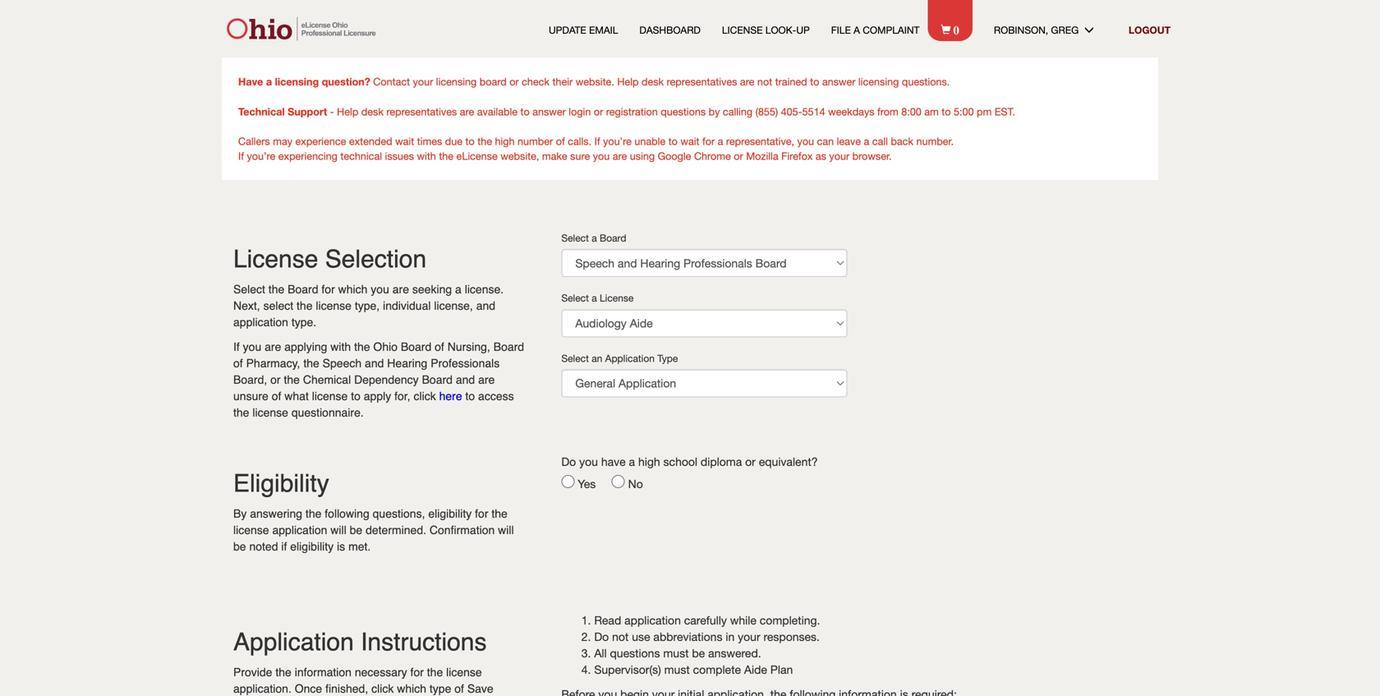 Task type: vqa. For each thing, say whether or not it's contained in the screenshot.
second the wait from left
yes



Task type: locate. For each thing, give the bounding box(es) containing it.
representative,
[[726, 135, 795, 147]]

question?
[[322, 75, 370, 88]]

select inside select the board for which you are seeking a license. next, select the license type, individual license, and application type.
[[233, 283, 265, 296]]

license inside select the board for which you are seeking a license. next, select the license type, individual license, and application type.
[[316, 299, 352, 312]]

and
[[476, 299, 496, 312], [365, 357, 384, 370], [456, 373, 475, 386]]

if right calls.
[[595, 135, 600, 147]]

0 vertical spatial application
[[233, 316, 288, 329]]

and down the professionals
[[456, 373, 475, 386]]

aide
[[745, 663, 768, 676]]

select a board
[[562, 232, 627, 244]]

or down pharmacy,
[[271, 373, 281, 386]]

for inside callers may experience extended wait times due to the high number of calls. if you're unable to wait for a representative, you can leave a call back number. if you're experiencing technical issues with the elicense website, make sure you are using google chrome or mozilla firefox as your browser.
[[703, 135, 715, 147]]

for up confirmation
[[475, 507, 489, 520]]

0 vertical spatial do
[[562, 455, 576, 468]]

1 vertical spatial do
[[594, 630, 609, 644]]

1 horizontal spatial not
[[758, 76, 773, 88]]

are up individual
[[393, 283, 409, 296]]

to
[[810, 76, 820, 88], [521, 106, 530, 118], [942, 106, 951, 118], [466, 135, 475, 147], [669, 135, 678, 147], [351, 390, 361, 403], [466, 390, 475, 403]]

with inside callers may experience extended wait times due to the high number of calls. if you're unable to wait for a representative, you can leave a call back number. if you're experiencing technical issues with the elicense website, make sure you are using google chrome or mozilla firefox as your browser.
[[417, 150, 436, 162]]

1 horizontal spatial application
[[605, 352, 655, 364]]

1 vertical spatial license
[[233, 245, 318, 273]]

and down ohio
[[365, 357, 384, 370]]

license inside the to access the license questionnaire.
[[253, 406, 288, 419]]

1 horizontal spatial will
[[498, 524, 514, 537]]

leave
[[837, 135, 861, 147]]

0 horizontal spatial which
[[338, 283, 368, 296]]

high
[[495, 135, 515, 147], [639, 455, 661, 468]]

and down license.
[[476, 299, 496, 312]]

which left type
[[397, 682, 427, 695]]

0 horizontal spatial desk
[[361, 106, 384, 118]]

0 vertical spatial which
[[338, 283, 368, 296]]

1 horizontal spatial licensing
[[436, 76, 477, 88]]

elicense ohio professional licensure image
[[221, 16, 385, 41]]

hearing
[[387, 357, 428, 370]]

issues
[[385, 150, 414, 162]]

desk up extended
[[361, 106, 384, 118]]

be for determined.
[[233, 540, 246, 553]]

2 vertical spatial if
[[233, 340, 240, 353]]

to right due in the top of the page
[[466, 135, 475, 147]]

questions down use
[[610, 646, 660, 660]]

application inside the by answering the following questions, eligibility for the license application will be determined. confirmation will be noted if eligibility is met.
[[272, 524, 327, 537]]

if down callers
[[238, 150, 244, 162]]

be down abbreviations
[[692, 646, 705, 660]]

to inside have a licensing question? contact your licensing board or check their website. help desk representatives are not trained to answer licensing questions.
[[810, 76, 820, 88]]

login
[[569, 106, 591, 118]]

1 vertical spatial which
[[397, 682, 427, 695]]

2 wait from the left
[[681, 135, 700, 147]]

0 horizontal spatial wait
[[395, 135, 414, 147]]

2 vertical spatial license
[[600, 292, 634, 304]]

0 horizontal spatial application
[[233, 628, 354, 656]]

application inside read application carefully while completing. do not use abbreviations in your responses. all questions must be answered. supervisor(s) must complete aide plan
[[625, 614, 681, 627]]

of right type
[[455, 682, 464, 695]]

application down next, on the top of the page
[[233, 316, 288, 329]]

to right the trained
[[810, 76, 820, 88]]

0 vertical spatial desk
[[642, 76, 664, 88]]

0 vertical spatial license
[[722, 24, 763, 36]]

are up access
[[478, 373, 495, 386]]

answer
[[823, 76, 856, 88], [533, 106, 566, 118]]

1 vertical spatial with
[[331, 340, 351, 353]]

of inside callers may experience extended wait times due to the high number of calls. if you're unable to wait for a representative, you can leave a call back number. if you're experiencing technical issues with the elicense website, make sure you are using google chrome or mozilla firefox as your browser.
[[556, 135, 565, 147]]

to access the license questionnaire.
[[233, 390, 514, 419]]

0 horizontal spatial click
[[372, 682, 394, 695]]

0 horizontal spatial license
[[233, 245, 318, 273]]

not left the trained
[[758, 76, 773, 88]]

eligibility right if
[[290, 540, 334, 553]]

click inside provide the information necessary for the license application. once finished, click which type of sav
[[372, 682, 394, 695]]

necessary
[[355, 666, 407, 679]]

license left type,
[[316, 299, 352, 312]]

or
[[510, 76, 519, 88], [594, 106, 603, 118], [734, 150, 744, 162], [271, 373, 281, 386], [746, 455, 756, 468]]

information
[[295, 666, 352, 679]]

your right contact on the top left of page
[[413, 76, 433, 88]]

a inside select the board for which you are seeking a license. next, select the license type, individual license, and application type.
[[455, 283, 462, 296]]

help right -
[[337, 106, 359, 118]]

1 horizontal spatial with
[[417, 150, 436, 162]]

2 vertical spatial and
[[456, 373, 475, 386]]

board inside select the board for which you are seeking a license. next, select the license type, individual license, and application type.
[[288, 283, 318, 296]]

are inside callers may experience extended wait times due to the high number of calls. if you're unable to wait for a representative, you can leave a call back number. if you're experiencing technical issues with the elicense website, make sure you are using google chrome or mozilla firefox as your browser.
[[613, 150, 627, 162]]

questions inside read application carefully while completing. do not use abbreviations in your responses. all questions must be answered. supervisor(s) must complete aide plan
[[610, 646, 660, 660]]

to inside if you are applying with the ohio board of nursing, board of pharmacy, the speech and hearing professionals board, or the chemical dependency board and are unsure of what license to apply for, click
[[351, 390, 361, 403]]

select down select a board
[[562, 292, 589, 304]]

calling
[[723, 106, 753, 118]]

unsure
[[233, 390, 269, 403]]

to right here link
[[466, 390, 475, 403]]

help up technical support - help desk representatives are available to answer login or registration questions by calling (855) 405-5514 weekdays from 8:00 am to 5:00 pm est.
[[617, 76, 639, 88]]

update email link
[[549, 23, 618, 37]]

you're up using
[[603, 135, 632, 147]]

menu down image
[[1085, 25, 1108, 34]]

0 vertical spatial answer
[[823, 76, 856, 88]]

determined.
[[366, 524, 427, 537]]

0 vertical spatial help
[[617, 76, 639, 88]]

type
[[430, 682, 452, 695]]

2 horizontal spatial license
[[722, 24, 763, 36]]

high up website,
[[495, 135, 515, 147]]

you up pharmacy,
[[243, 340, 262, 353]]

to right am
[[942, 106, 951, 118]]

technical
[[341, 150, 382, 162]]

0 vertical spatial and
[[476, 299, 496, 312]]

you up firefox
[[798, 135, 815, 147]]

not inside read application carefully while completing. do not use abbreviations in your responses. all questions must be answered. supervisor(s) must complete aide plan
[[612, 630, 629, 644]]

0 vertical spatial representatives
[[667, 76, 738, 88]]

abbreviations
[[654, 630, 723, 644]]

for inside the by answering the following questions, eligibility for the license application will be determined. confirmation will be noted if eligibility is met.
[[475, 507, 489, 520]]

0 horizontal spatial not
[[612, 630, 629, 644]]

or inside callers may experience extended wait times due to the high number of calls. if you're unable to wait for a representative, you can leave a call back number. if you're experiencing technical issues with the elicense website, make sure you are using google chrome or mozilla firefox as your browser.
[[734, 150, 744, 162]]

to left apply
[[351, 390, 361, 403]]

file
[[832, 24, 851, 36]]

not
[[758, 76, 773, 88], [612, 630, 629, 644]]

are
[[740, 76, 755, 88], [460, 106, 474, 118], [613, 150, 627, 162], [393, 283, 409, 296], [265, 340, 281, 353], [478, 373, 495, 386]]

google
[[658, 150, 692, 162]]

questions for by
[[661, 106, 706, 118]]

1 vertical spatial you're
[[247, 150, 276, 162]]

complaint
[[863, 24, 920, 36]]

0 horizontal spatial will
[[331, 524, 347, 537]]

1 horizontal spatial you're
[[603, 135, 632, 147]]

license down the unsure
[[253, 406, 288, 419]]

the up application.
[[276, 666, 292, 679]]

1 vertical spatial your
[[830, 150, 850, 162]]

with inside if you are applying with the ohio board of nursing, board of pharmacy, the speech and hearing professionals board, or the chemical dependency board and are unsure of what license to apply for, click
[[331, 340, 351, 353]]

for down license selection
[[322, 283, 335, 296]]

1 vertical spatial questions
[[610, 646, 660, 660]]

will right confirmation
[[498, 524, 514, 537]]

2 vertical spatial your
[[738, 630, 761, 644]]

wait up google
[[681, 135, 700, 147]]

you inside if you are applying with the ohio board of nursing, board of pharmacy, the speech and hearing professionals board, or the chemical dependency board and are unsure of what license to apply for, click
[[243, 340, 262, 353]]

what
[[285, 390, 309, 403]]

the up elicense
[[478, 135, 492, 147]]

selection
[[325, 245, 427, 273]]

questions
[[661, 106, 706, 118], [610, 646, 660, 660]]

are left using
[[613, 150, 627, 162]]

your down while
[[738, 630, 761, 644]]

individual
[[383, 299, 431, 312]]

the
[[478, 135, 492, 147], [439, 150, 454, 162], [269, 283, 285, 296], [297, 299, 313, 312], [354, 340, 370, 353], [304, 357, 320, 370], [284, 373, 300, 386], [233, 406, 249, 419], [306, 507, 322, 520], [492, 507, 508, 520], [276, 666, 292, 679], [427, 666, 443, 679]]

application right an
[[605, 352, 655, 364]]

type,
[[355, 299, 380, 312]]

license up select an application type
[[600, 292, 634, 304]]

technical support - help desk representatives are available to answer login or registration questions by calling (855) 405-5514 weekdays from 8:00 am to 5:00 pm est.
[[238, 105, 1016, 118]]

select
[[263, 299, 294, 312]]

0 vertical spatial eligibility
[[428, 507, 472, 520]]

website.
[[576, 76, 615, 88]]

by
[[233, 507, 247, 520]]

0 vertical spatial with
[[417, 150, 436, 162]]

are up calling
[[740, 76, 755, 88]]

answer up weekdays
[[823, 76, 856, 88]]

1 horizontal spatial your
[[738, 630, 761, 644]]

following
[[325, 507, 370, 520]]

0 horizontal spatial eligibility
[[290, 540, 334, 553]]

licensing up from
[[859, 76, 899, 88]]

desk up registration
[[642, 76, 664, 88]]

select up select a license
[[562, 232, 589, 244]]

answer left login
[[533, 106, 566, 118]]

1 horizontal spatial questions
[[661, 106, 706, 118]]

license
[[316, 299, 352, 312], [312, 390, 348, 403], [253, 406, 288, 419], [233, 524, 269, 537], [446, 666, 482, 679]]

0 horizontal spatial with
[[331, 340, 351, 353]]

2 horizontal spatial and
[[476, 299, 496, 312]]

the down the applying
[[304, 357, 320, 370]]

which inside provide the information necessary for the license application. once finished, click which type of sav
[[397, 682, 427, 695]]

the down due in the top of the page
[[439, 150, 454, 162]]

1 horizontal spatial be
[[350, 524, 363, 537]]

for down instructions
[[411, 666, 424, 679]]

technical
[[238, 105, 285, 118]]

0 horizontal spatial and
[[365, 357, 384, 370]]

the up type.
[[297, 299, 313, 312]]

license left look-
[[722, 24, 763, 36]]

1 horizontal spatial help
[[617, 76, 639, 88]]

1 vertical spatial not
[[612, 630, 629, 644]]

representatives
[[667, 76, 738, 88], [387, 106, 457, 118]]

if
[[281, 540, 287, 553]]

be inside read application carefully while completing. do not use abbreviations in your responses. all questions must be answered. supervisor(s) must complete aide plan
[[692, 646, 705, 660]]

2 vertical spatial be
[[692, 646, 705, 660]]

1 horizontal spatial answer
[[823, 76, 856, 88]]

apply
[[364, 390, 391, 403]]

with down times
[[417, 150, 436, 162]]

you inside select the board for which you are seeking a license. next, select the license type, individual license, and application type.
[[371, 283, 389, 296]]

1 vertical spatial high
[[639, 455, 661, 468]]

for inside select the board for which you are seeking a license. next, select the license type, individual license, and application type.
[[322, 283, 335, 296]]

1 horizontal spatial representatives
[[667, 76, 738, 88]]

2 horizontal spatial your
[[830, 150, 850, 162]]

help inside have a licensing question? contact your licensing board or check their website. help desk representatives are not trained to answer licensing questions.
[[617, 76, 639, 88]]

1 vertical spatial be
[[233, 540, 246, 553]]

0 vertical spatial application
[[605, 352, 655, 364]]

1 vertical spatial answer
[[533, 106, 566, 118]]

select up next, on the top of the page
[[233, 283, 265, 296]]

application up if
[[272, 524, 327, 537]]

0 vertical spatial click
[[414, 390, 436, 403]]

1 will from the left
[[331, 524, 347, 537]]

-
[[330, 106, 334, 118]]

1 vertical spatial representatives
[[387, 106, 457, 118]]

0 horizontal spatial be
[[233, 540, 246, 553]]

questions for must
[[610, 646, 660, 660]]

2 horizontal spatial be
[[692, 646, 705, 660]]

are left available
[[460, 106, 474, 118]]

0 horizontal spatial representatives
[[387, 106, 457, 118]]

1 horizontal spatial and
[[456, 373, 475, 386]]

which up type,
[[338, 283, 368, 296]]

file a complaint link
[[832, 23, 920, 37]]

license down by on the bottom left of the page
[[233, 524, 269, 537]]

met.
[[349, 540, 371, 553]]

read
[[594, 614, 622, 627]]

robinson, greg
[[994, 24, 1085, 36]]

1 vertical spatial click
[[372, 682, 394, 695]]

1 horizontal spatial click
[[414, 390, 436, 403]]

high up "no"
[[639, 455, 661, 468]]

or right login
[[594, 106, 603, 118]]

1 vertical spatial help
[[337, 106, 359, 118]]

0 horizontal spatial your
[[413, 76, 433, 88]]

do up all
[[594, 630, 609, 644]]

supervisor(s)
[[594, 663, 661, 676]]

1 vertical spatial if
[[238, 150, 244, 162]]

browser.
[[853, 150, 892, 162]]

the down the unsure
[[233, 406, 249, 419]]

license inside if you are applying with the ohio board of nursing, board of pharmacy, the speech and hearing professionals board, or the chemical dependency board and are unsure of what license to apply for, click
[[312, 390, 348, 403]]

high inside callers may experience extended wait times due to the high number of calls. if you're unable to wait for a representative, you can leave a call back number. if you're experiencing technical issues with the elicense website, make sure you are using google chrome or mozilla firefox as your browser.
[[495, 135, 515, 147]]

0 horizontal spatial questions
[[610, 646, 660, 660]]

representatives up times
[[387, 106, 457, 118]]

you're down callers
[[247, 150, 276, 162]]

1 horizontal spatial wait
[[681, 135, 700, 147]]

1 horizontal spatial license
[[600, 292, 634, 304]]

1 horizontal spatial eligibility
[[428, 507, 472, 520]]

license for license selection
[[233, 245, 318, 273]]

Yes radio
[[562, 475, 575, 488]]

do up yes radio
[[562, 455, 576, 468]]

licensing up support
[[275, 75, 319, 88]]

check
[[522, 76, 550, 88]]

representatives up by
[[667, 76, 738, 88]]

the up type
[[427, 666, 443, 679]]

questions left by
[[661, 106, 706, 118]]

number
[[518, 135, 553, 147]]

eligibility
[[233, 469, 329, 498]]

of up make
[[556, 135, 565, 147]]

0 horizontal spatial high
[[495, 135, 515, 147]]

1 horizontal spatial which
[[397, 682, 427, 695]]

pharmacy,
[[246, 357, 300, 370]]

mozilla
[[746, 150, 779, 162]]

select an application type
[[562, 352, 678, 364]]

or left the mozilla
[[734, 150, 744, 162]]

1 vertical spatial application
[[272, 524, 327, 537]]

professionals
[[431, 357, 500, 370]]

0 vertical spatial not
[[758, 76, 773, 88]]

0 vertical spatial must
[[664, 646, 689, 660]]

0 vertical spatial high
[[495, 135, 515, 147]]

be up met.
[[350, 524, 363, 537]]

type.
[[292, 316, 317, 329]]

2 horizontal spatial licensing
[[859, 76, 899, 88]]

with up speech
[[331, 340, 351, 353]]

as
[[816, 150, 827, 162]]

0 vertical spatial your
[[413, 76, 433, 88]]

board
[[480, 76, 507, 88]]

1 vertical spatial desk
[[361, 106, 384, 118]]

1 horizontal spatial do
[[594, 630, 609, 644]]

application up information
[[233, 628, 354, 656]]

for up chrome
[[703, 135, 715, 147]]

contact
[[373, 76, 410, 88]]

board up select a license
[[600, 232, 627, 244]]

2 vertical spatial application
[[625, 614, 681, 627]]

0 horizontal spatial help
[[337, 106, 359, 118]]

license up type
[[446, 666, 482, 679]]

license up questionnaire.
[[312, 390, 348, 403]]

using
[[630, 150, 655, 162]]

logout link
[[1129, 24, 1171, 36]]

license look-up link
[[722, 23, 810, 37]]

you up type,
[[371, 283, 389, 296]]

not left use
[[612, 630, 629, 644]]

0 horizontal spatial do
[[562, 455, 576, 468]]

1 vertical spatial application
[[233, 628, 354, 656]]

experiencing
[[278, 150, 338, 162]]

0 horizontal spatial answer
[[533, 106, 566, 118]]

for
[[703, 135, 715, 147], [322, 283, 335, 296], [475, 507, 489, 520], [411, 666, 424, 679]]

select left an
[[562, 352, 589, 364]]

license up select
[[233, 245, 318, 273]]

board up select
[[288, 283, 318, 296]]

you're
[[603, 135, 632, 147], [247, 150, 276, 162]]

if up board, on the left bottom of page
[[233, 340, 240, 353]]

1 horizontal spatial desk
[[642, 76, 664, 88]]

application
[[605, 352, 655, 364], [233, 628, 354, 656]]

0 vertical spatial questions
[[661, 106, 706, 118]]

make
[[542, 150, 568, 162]]

questions inside technical support - help desk representatives are available to answer login or registration questions by calling (855) 405-5514 weekdays from 8:00 am to 5:00 pm est.
[[661, 106, 706, 118]]



Task type: describe. For each thing, give the bounding box(es) containing it.
your inside have a licensing question? contact your licensing board or check their website. help desk representatives are not trained to answer licensing questions.
[[413, 76, 433, 88]]

call
[[873, 135, 888, 147]]

calls.
[[568, 135, 592, 147]]

2 will from the left
[[498, 524, 514, 537]]

carefully
[[684, 614, 727, 627]]

experience
[[295, 135, 346, 147]]

greg
[[1052, 24, 1079, 36]]

from
[[878, 106, 899, 118]]

if inside if you are applying with the ohio board of nursing, board of pharmacy, the speech and hearing professionals board, or the chemical dependency board and are unsure of what license to apply for, click
[[233, 340, 240, 353]]

0 vertical spatial you're
[[603, 135, 632, 147]]

select for select an application type
[[562, 352, 589, 364]]

the up select
[[269, 283, 285, 296]]

or inside technical support - help desk representatives are available to answer login or registration questions by calling (855) 405-5514 weekdays from 8:00 am to 5:00 pm est.
[[594, 106, 603, 118]]

no
[[628, 477, 643, 491]]

available
[[477, 106, 518, 118]]

1 horizontal spatial high
[[639, 455, 661, 468]]

seeking
[[412, 283, 452, 296]]

if you are applying with the ohio board of nursing, board of pharmacy, the speech and hearing professionals board, or the chemical dependency board and are unsure of what license to apply for, click
[[233, 340, 524, 403]]

have
[[601, 455, 626, 468]]

license selection
[[233, 245, 427, 273]]

responses.
[[764, 630, 820, 644]]

board,
[[233, 373, 267, 386]]

you right sure
[[593, 150, 610, 162]]

do inside read application carefully while completing. do not use abbreviations in your responses. all questions must be answered. supervisor(s) must complete aide plan
[[594, 630, 609, 644]]

which inside select the board for which you are seeking a license. next, select the license type, individual license, and application type.
[[338, 283, 368, 296]]

your inside read application carefully while completing. do not use abbreviations in your responses. all questions must be answered. supervisor(s) must complete aide plan
[[738, 630, 761, 644]]

confirmation
[[430, 524, 495, 537]]

representatives inside have a licensing question? contact your licensing board or check their website. help desk representatives are not trained to answer licensing questions.
[[667, 76, 738, 88]]

elicense
[[457, 150, 498, 162]]

unable
[[635, 135, 666, 147]]

dashboard
[[640, 24, 701, 36]]

robinson, greg link
[[994, 23, 1108, 37]]

select for select the board for which you are seeking a license. next, select the license type, individual license, and application type.
[[233, 283, 265, 296]]

of left the nursing, at left
[[435, 340, 444, 353]]

the inside the to access the license questionnaire.
[[233, 406, 249, 419]]

noted
[[249, 540, 278, 553]]

No radio
[[612, 475, 625, 488]]

pm
[[977, 106, 992, 118]]

complete
[[693, 663, 741, 676]]

questionnaire.
[[292, 406, 364, 419]]

0
[[954, 21, 960, 36]]

their
[[553, 76, 573, 88]]

next,
[[233, 299, 260, 312]]

number.
[[917, 135, 954, 147]]

are inside have a licensing question? contact your licensing board or check their website. help desk representatives are not trained to answer licensing questions.
[[740, 76, 755, 88]]

by
[[709, 106, 720, 118]]

the left the following
[[306, 507, 322, 520]]

you up yes
[[580, 455, 598, 468]]

are up pharmacy,
[[265, 340, 281, 353]]

provide the information necessary for the license application. once finished, click which type of sav
[[233, 666, 494, 696]]

or inside if you are applying with the ohio board of nursing, board of pharmacy, the speech and hearing professionals board, or the chemical dependency board and are unsure of what license to apply for, click
[[271, 373, 281, 386]]

callers
[[238, 135, 270, 147]]

or right the diploma at bottom right
[[746, 455, 756, 468]]

5514
[[803, 106, 826, 118]]

select for select a license
[[562, 292, 589, 304]]

license.
[[465, 283, 504, 296]]

0 vertical spatial if
[[595, 135, 600, 147]]

applying
[[285, 340, 327, 353]]

1 vertical spatial eligibility
[[290, 540, 334, 553]]

logout
[[1129, 24, 1171, 36]]

while
[[730, 614, 757, 627]]

answered.
[[709, 646, 762, 660]]

extended
[[349, 135, 393, 147]]

completing.
[[760, 614, 821, 627]]

are inside technical support - help desk representatives are available to answer login or registration questions by calling (855) 405-5514 weekdays from 8:00 am to 5:00 pm est.
[[460, 106, 474, 118]]

board right the nursing, at left
[[494, 340, 524, 353]]

to right available
[[521, 106, 530, 118]]

instructions
[[361, 628, 487, 656]]

select for select a board
[[562, 232, 589, 244]]

license inside the by answering the following questions, eligibility for the license application will be determined. confirmation will be noted if eligibility is met.
[[233, 524, 269, 537]]

callers may experience extended wait times due to the high number of calls. if you're unable to wait for a representative, you can leave a call back number. if you're experiencing technical issues with the elicense website, make sure you are using google chrome or mozilla firefox as your browser.
[[238, 135, 954, 162]]

to inside the to access the license questionnaire.
[[466, 390, 475, 403]]

is
[[337, 540, 345, 553]]

desk inside have a licensing question? contact your licensing board or check their website. help desk representatives are not trained to answer licensing questions.
[[642, 76, 664, 88]]

times
[[417, 135, 442, 147]]

support
[[288, 105, 327, 118]]

license inside provide the information necessary for the license application. once finished, click which type of sav
[[446, 666, 482, 679]]

by answering the following questions, eligibility for the license application will be determined. confirmation will be noted if eligibility is met.
[[233, 507, 514, 553]]

questions.
[[902, 76, 950, 88]]

and inside select the board for which you are seeking a license. next, select the license type, individual license, and application type.
[[476, 299, 496, 312]]

1 vertical spatial must
[[665, 663, 690, 676]]

of up board, on the left bottom of page
[[233, 357, 243, 370]]

est.
[[995, 106, 1016, 118]]

select the board for which you are seeking a license. next, select the license type, individual license, and application type.
[[233, 283, 504, 329]]

0 horizontal spatial licensing
[[275, 75, 319, 88]]

1 vertical spatial and
[[365, 357, 384, 370]]

click inside if you are applying with the ohio board of nursing, board of pharmacy, the speech and hearing professionals board, or the chemical dependency board and are unsure of what license to apply for, click
[[414, 390, 436, 403]]

or inside have a licensing question? contact your licensing board or check their website. help desk representatives are not trained to answer licensing questions.
[[510, 76, 519, 88]]

0 horizontal spatial you're
[[247, 150, 276, 162]]

5:00
[[954, 106, 974, 118]]

equivalent?
[[759, 455, 818, 468]]

chemical
[[303, 373, 351, 386]]

an
[[592, 352, 603, 364]]

read application carefully while completing. do not use abbreviations in your responses. all questions must be answered. supervisor(s) must complete aide plan
[[594, 614, 821, 676]]

help inside technical support - help desk representatives are available to answer login or registration questions by calling (855) 405-5514 weekdays from 8:00 am to 5:00 pm est.
[[337, 106, 359, 118]]

board up 'here'
[[422, 373, 453, 386]]

diploma
[[701, 455, 742, 468]]

here
[[439, 390, 462, 403]]

0 vertical spatial be
[[350, 524, 363, 537]]

license for license look-up
[[722, 24, 763, 36]]

answer inside technical support - help desk representatives are available to answer login or registration questions by calling (855) 405-5514 weekdays from 8:00 am to 5:00 pm est.
[[533, 106, 566, 118]]

am
[[925, 106, 939, 118]]

look-
[[766, 24, 797, 36]]

your inside callers may experience extended wait times due to the high number of calls. if you're unable to wait for a representative, you can leave a call back number. if you're experiencing technical issues with the elicense website, make sure you are using google chrome or mozilla firefox as your browser.
[[830, 150, 850, 162]]

trained
[[776, 76, 808, 88]]

finished,
[[326, 682, 368, 695]]

chrome
[[694, 150, 731, 162]]

the left ohio
[[354, 340, 370, 353]]

answer inside have a licensing question? contact your licensing board or check their website. help desk representatives are not trained to answer licensing questions.
[[823, 76, 856, 88]]

once
[[295, 682, 322, 695]]

to up google
[[669, 135, 678, 147]]

application inside select the board for which you are seeking a license. next, select the license type, individual license, and application type.
[[233, 316, 288, 329]]

use
[[632, 630, 651, 644]]

board up hearing
[[401, 340, 432, 353]]

0 link
[[941, 21, 973, 37]]

weekdays
[[829, 106, 875, 118]]

dashboard link
[[640, 23, 701, 37]]

the up confirmation
[[492, 507, 508, 520]]

nursing,
[[448, 340, 491, 353]]

for,
[[395, 390, 411, 403]]

back
[[891, 135, 914, 147]]

answering
[[250, 507, 302, 520]]

are inside select the board for which you are seeking a license. next, select the license type, individual license, and application type.
[[393, 283, 409, 296]]

of inside provide the information necessary for the license application. once finished, click which type of sav
[[455, 682, 464, 695]]

type
[[658, 352, 678, 364]]

not inside have a licensing question? contact your licensing board or check their website. help desk representatives are not trained to answer licensing questions.
[[758, 76, 773, 88]]

the up what
[[284, 373, 300, 386]]

select a license
[[562, 292, 634, 304]]

all
[[594, 646, 607, 660]]

desk inside technical support - help desk representatives are available to answer login or registration questions by calling (855) 405-5514 weekdays from 8:00 am to 5:00 pm est.
[[361, 106, 384, 118]]

of left what
[[272, 390, 281, 403]]

do you have a high school diploma or equivalent?
[[562, 455, 818, 468]]

be for all
[[692, 646, 705, 660]]

for inside provide the information necessary for the license application. once finished, click which type of sav
[[411, 666, 424, 679]]

firefox
[[782, 150, 813, 162]]

1 wait from the left
[[395, 135, 414, 147]]

representatives inside technical support - help desk representatives are available to answer login or registration questions by calling (855) 405-5514 weekdays from 8:00 am to 5:00 pm est.
[[387, 106, 457, 118]]

yes
[[578, 477, 609, 491]]

405-
[[781, 106, 803, 118]]

update
[[549, 24, 587, 36]]



